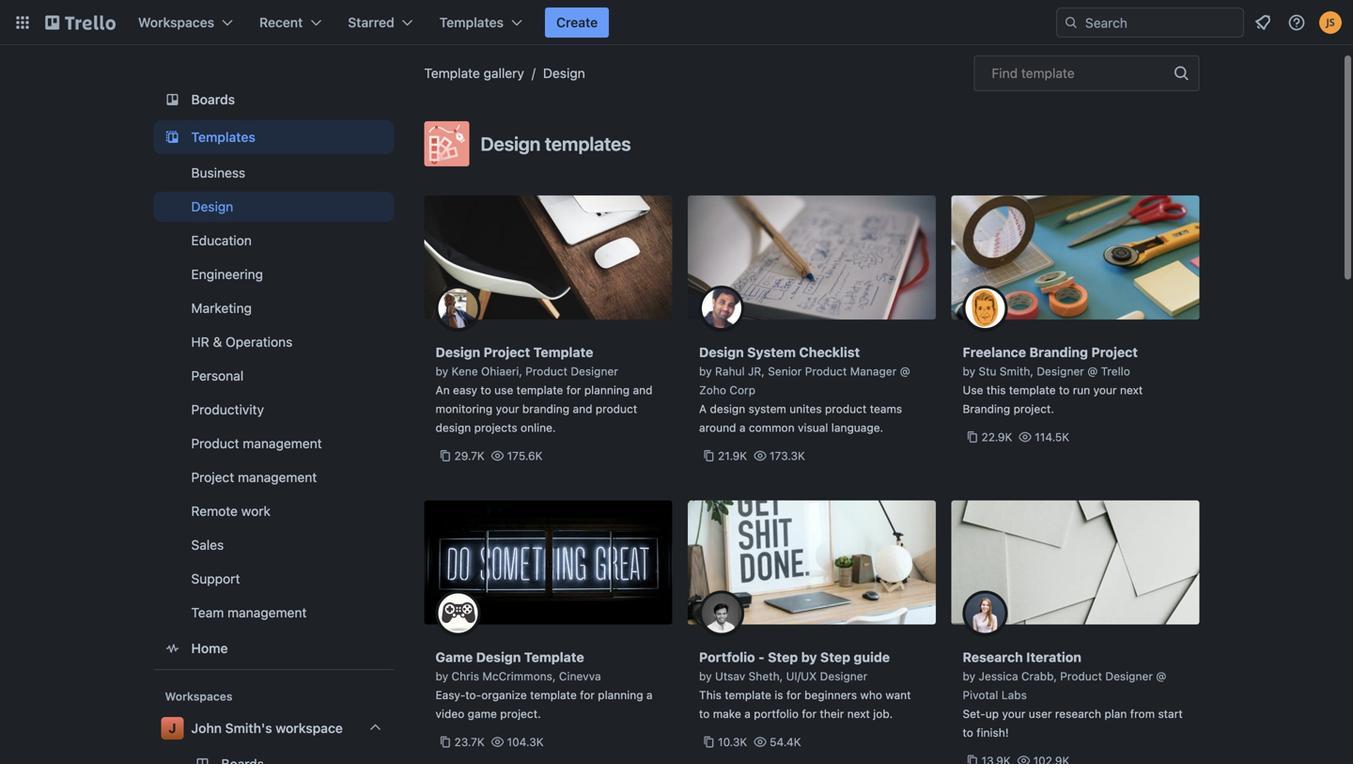 Task type: describe. For each thing, give the bounding box(es) containing it.
open information menu image
[[1288, 13, 1307, 32]]

senior
[[768, 365, 802, 378]]

Search field
[[1079, 8, 1244, 37]]

to inside research iteration by jessica crabb, product designer @ pivotal labs set-up your user research plan from start to finish!
[[963, 726, 974, 739]]

engineering
[[191, 267, 263, 282]]

1 vertical spatial templates
[[191, 129, 256, 145]]

product inside design project template by kene ohiaeri, product designer an easy to use template for planning and monitoring your branding and product design projects online.
[[526, 365, 568, 378]]

your inside design project template by kene ohiaeri, product designer an easy to use template for planning and monitoring your branding and product design projects online.
[[496, 402, 519, 416]]

chris
[[452, 670, 479, 683]]

@ inside the design system checklist by rahul jr, senior product manager @ zoho corp a design system unites product teams around a common visual language.
[[900, 365, 911, 378]]

user
[[1029, 707, 1052, 721]]

beginners
[[805, 689, 857, 702]]

product inside the design system checklist by rahul jr, senior product manager @ zoho corp a design system unites product teams around a common visual language.
[[825, 402, 867, 416]]

a inside the design system checklist by rahul jr, senior product manager @ zoho corp a design system unites product teams around a common visual language.
[[740, 421, 746, 434]]

productivity link
[[154, 395, 394, 425]]

is
[[775, 689, 784, 702]]

by for chris
[[436, 670, 449, 683]]

productivity
[[191, 402, 264, 417]]

unites
[[790, 402, 822, 416]]

product inside design project template by kene ohiaeri, product designer an easy to use template for planning and monitoring your branding and product design projects online.
[[596, 402, 638, 416]]

design right design icon
[[481, 133, 541, 155]]

design inside design project template by kene ohiaeri, product designer an easy to use template for planning and monitoring your branding and product design projects online.
[[436, 345, 481, 360]]

create button
[[545, 8, 609, 38]]

2 step from the left
[[821, 650, 851, 665]]

john smith's workspace
[[191, 721, 343, 736]]

-
[[759, 650, 765, 665]]

portfolio
[[699, 650, 755, 665]]

0 horizontal spatial branding
[[963, 402, 1011, 416]]

team management link
[[154, 598, 394, 628]]

hr & operations link
[[154, 327, 394, 357]]

design icon image
[[424, 121, 470, 166]]

planning inside design project template by kene ohiaeri, product designer an easy to use template for planning and monitoring your branding and product design projects online.
[[585, 384, 630, 397]]

sales
[[191, 537, 224, 553]]

design project template by kene ohiaeri, product designer an easy to use template for planning and monitoring your branding and product design projects online.
[[436, 345, 653, 434]]

ohiaeri,
[[481, 365, 523, 378]]

john smith (johnsmith38824343) image
[[1320, 11, 1342, 34]]

checklist
[[799, 345, 860, 360]]

22.9k
[[982, 431, 1013, 444]]

design inside the design system checklist by rahul jr, senior product manager @ zoho corp a design system unites product teams around a common visual language.
[[710, 402, 746, 416]]

utsav sheth, ui/ux designer image
[[699, 591, 745, 636]]

your inside freelance branding project by stu smith, designer @ trello use this template to run your next branding project.
[[1094, 384, 1117, 397]]

1 horizontal spatial and
[[633, 384, 653, 397]]

remote work
[[191, 503, 271, 519]]

by for kene
[[436, 365, 449, 378]]

product management
[[191, 436, 322, 451]]

research
[[963, 650, 1024, 665]]

personal
[[191, 368, 244, 384]]

management for product management
[[243, 436, 322, 451]]

planning inside game design template by chris mccrimmons, cinevva easy-to-organize template for planning a video game project.
[[598, 689, 644, 702]]

boards link
[[154, 83, 394, 117]]

trello
[[1101, 365, 1131, 378]]

product management link
[[154, 429, 394, 459]]

for right is
[[787, 689, 802, 702]]

utsav
[[715, 670, 746, 683]]

design inside the design system checklist by rahul jr, senior product manager @ zoho corp a design system unites product teams around a common visual language.
[[699, 345, 744, 360]]

zoho
[[699, 384, 727, 397]]

marketing link
[[154, 293, 394, 323]]

designer inside freelance branding project by stu smith, designer @ trello use this template to run your next branding project.
[[1037, 365, 1085, 378]]

template gallery
[[424, 65, 524, 81]]

ui/ux
[[786, 670, 817, 683]]

primary element
[[0, 0, 1354, 45]]

make
[[713, 707, 742, 721]]

recent
[[260, 15, 303, 30]]

find
[[992, 65, 1018, 81]]

by for rahul
[[699, 365, 712, 378]]

next inside portfolio - step by step guide by utsav sheth, ui/ux designer this template is for beginners who want to make a portfolio for their next job.
[[848, 707, 870, 721]]

projects
[[474, 421, 518, 434]]

jessica
[[979, 670, 1019, 683]]

remote work link
[[154, 496, 394, 526]]

@ for research iteration
[[1157, 670, 1167, 683]]

0 notifications image
[[1252, 11, 1275, 34]]

sheth,
[[749, 670, 783, 683]]

this
[[987, 384, 1006, 397]]

for left their
[[802, 707, 817, 721]]

template inside design project template by kene ohiaeri, product designer an easy to use template for planning and monitoring your branding and product design projects online.
[[517, 384, 563, 397]]

around
[[699, 421, 737, 434]]

product down the productivity
[[191, 436, 239, 451]]

1 horizontal spatial branding
[[1030, 345, 1089, 360]]

easy
[[453, 384, 478, 397]]

product inside research iteration by jessica crabb, product designer @ pivotal labs set-up your user research plan from start to finish!
[[1061, 670, 1103, 683]]

workspace
[[276, 721, 343, 736]]

mccrimmons,
[[483, 670, 556, 683]]

who
[[861, 689, 883, 702]]

job.
[[874, 707, 893, 721]]

system
[[748, 345, 796, 360]]

54.4k
[[770, 736, 802, 749]]

your inside research iteration by jessica crabb, product designer @ pivotal labs set-up your user research plan from start to finish!
[[1003, 707, 1026, 721]]

home image
[[161, 637, 184, 660]]

pivotal
[[963, 689, 999, 702]]

j
[[169, 721, 176, 736]]

guide
[[854, 650, 890, 665]]

easy-
[[436, 689, 466, 702]]

for inside game design template by chris mccrimmons, cinevva easy-to-organize template for planning a video game project.
[[580, 689, 595, 702]]

video
[[436, 707, 465, 721]]

portfolio
[[754, 707, 799, 721]]

home
[[191, 641, 228, 656]]

education link
[[154, 226, 394, 256]]

to inside portfolio - step by step guide by utsav sheth, ui/ux designer this template is for beginners who want to make a portfolio for their next job.
[[699, 707, 710, 721]]

template inside portfolio - step by step guide by utsav sheth, ui/ux designer this template is for beginners who want to make a portfolio for their next job.
[[725, 689, 772, 702]]

workspaces inside popup button
[[138, 15, 214, 30]]

support
[[191, 571, 240, 587]]

organize
[[482, 689, 527, 702]]

support link
[[154, 564, 394, 594]]

project inside design project template by kene ohiaeri, product designer an easy to use template for planning and monitoring your branding and product design projects online.
[[484, 345, 530, 360]]

teams
[[870, 402, 903, 416]]

their
[[820, 707, 844, 721]]

templates link
[[154, 120, 394, 154]]

marketing
[[191, 300, 252, 316]]

design inside design project template by kene ohiaeri, product designer an easy to use template for planning and monitoring your branding and product design projects online.
[[436, 421, 471, 434]]

management for team management
[[228, 605, 307, 620]]

plan
[[1105, 707, 1128, 721]]

stu smith, designer @ trello image
[[963, 286, 1008, 331]]

design system checklist by rahul jr, senior product manager @ zoho corp a design system unites product teams around a common visual language.
[[699, 345, 911, 434]]

sales link
[[154, 530, 394, 560]]

next inside freelance branding project by stu smith, designer @ trello use this template to run your next branding project.
[[1121, 384, 1143, 397]]

search image
[[1064, 15, 1079, 30]]

project. inside freelance branding project by stu smith, designer @ trello use this template to run your next branding project.
[[1014, 402, 1055, 416]]

set-
[[963, 707, 986, 721]]

29.7k
[[455, 449, 485, 463]]

by inside research iteration by jessica crabb, product designer @ pivotal labs set-up your user research plan from start to finish!
[[963, 670, 976, 683]]

0 horizontal spatial project
[[191, 470, 234, 485]]

1 vertical spatial workspaces
[[165, 690, 233, 703]]

language.
[[832, 421, 884, 434]]

rahul jr, senior product manager @ zoho corp image
[[699, 286, 745, 331]]



Task type: locate. For each thing, give the bounding box(es) containing it.
next down trello
[[1121, 384, 1143, 397]]

management down product management link
[[238, 470, 317, 485]]

management down support link
[[228, 605, 307, 620]]

to down set-
[[963, 726, 974, 739]]

design inside game design template by chris mccrimmons, cinevva easy-to-organize template for planning a video game project.
[[476, 650, 521, 665]]

product down checklist on the right
[[805, 365, 847, 378]]

project up trello
[[1092, 345, 1138, 360]]

stu
[[979, 365, 997, 378]]

next down who
[[848, 707, 870, 721]]

product right branding
[[596, 402, 638, 416]]

remote
[[191, 503, 238, 519]]

monitoring
[[436, 402, 493, 416]]

from
[[1131, 707, 1155, 721]]

23.7k
[[455, 736, 485, 749]]

1 horizontal spatial product
[[825, 402, 867, 416]]

template
[[1022, 65, 1075, 81], [517, 384, 563, 397], [1010, 384, 1056, 397], [530, 689, 577, 702], [725, 689, 772, 702]]

1 horizontal spatial next
[[1121, 384, 1143, 397]]

0 horizontal spatial design
[[436, 421, 471, 434]]

labs
[[1002, 689, 1027, 702]]

2 product from the left
[[825, 402, 867, 416]]

design up the around
[[710, 402, 746, 416]]

to left run on the right bottom of page
[[1059, 384, 1070, 397]]

smith,
[[1000, 365, 1034, 378]]

1 vertical spatial management
[[238, 470, 317, 485]]

branding down this
[[963, 402, 1011, 416]]

1 horizontal spatial step
[[821, 650, 851, 665]]

0 horizontal spatial project.
[[500, 707, 541, 721]]

1 horizontal spatial project.
[[1014, 402, 1055, 416]]

0 horizontal spatial next
[[848, 707, 870, 721]]

2 horizontal spatial your
[[1094, 384, 1117, 397]]

a inside game design template by chris mccrimmons, cinevva easy-to-organize template for planning a video game project.
[[647, 689, 653, 702]]

portfolio - step by step guide by utsav sheth, ui/ux designer this template is for beginners who want to make a portfolio for their next job.
[[699, 650, 911, 721]]

templates inside dropdown button
[[440, 15, 504, 30]]

1 horizontal spatial @
[[1088, 365, 1098, 378]]

team management
[[191, 605, 307, 620]]

template up branding
[[534, 345, 594, 360]]

create
[[557, 15, 598, 30]]

0 horizontal spatial design link
[[154, 192, 394, 222]]

project management link
[[154, 463, 394, 493]]

designer up plan
[[1106, 670, 1153, 683]]

management inside project management link
[[238, 470, 317, 485]]

by inside freelance branding project by stu smith, designer @ trello use this template to run your next branding project.
[[963, 365, 976, 378]]

and left zoho
[[633, 384, 653, 397]]

2 vertical spatial your
[[1003, 707, 1026, 721]]

finish!
[[977, 726, 1009, 739]]

template up cinevva at the left of page
[[524, 650, 584, 665]]

planning
[[585, 384, 630, 397], [598, 689, 644, 702]]

0 vertical spatial a
[[740, 421, 746, 434]]

2 vertical spatial template
[[524, 650, 584, 665]]

project. down organize
[[500, 707, 541, 721]]

21.9k
[[718, 449, 747, 463]]

corp
[[730, 384, 756, 397]]

smith's
[[225, 721, 272, 736]]

2 vertical spatial management
[[228, 605, 307, 620]]

designer right ohiaeri,
[[571, 365, 618, 378]]

project up remote
[[191, 470, 234, 485]]

branding
[[523, 402, 570, 416]]

product down iteration
[[1061, 670, 1103, 683]]

@ inside freelance branding project by stu smith, designer @ trello use this template to run your next branding project.
[[1088, 365, 1098, 378]]

template inside design project template by kene ohiaeri, product designer an easy to use template for planning and monitoring your branding and product design projects online.
[[534, 345, 594, 360]]

0 vertical spatial project.
[[1014, 402, 1055, 416]]

1 horizontal spatial your
[[1003, 707, 1026, 721]]

1 vertical spatial design
[[436, 421, 471, 434]]

1 step from the left
[[768, 650, 798, 665]]

1 horizontal spatial project
[[484, 345, 530, 360]]

use
[[963, 384, 984, 397]]

designer inside research iteration by jessica crabb, product designer @ pivotal labs set-up your user research plan from start to finish!
[[1106, 670, 1153, 683]]

by up this
[[699, 670, 712, 683]]

@ up run on the right bottom of page
[[1088, 365, 1098, 378]]

0 horizontal spatial @
[[900, 365, 911, 378]]

for down cinevva at the left of page
[[580, 689, 595, 702]]

to down this
[[699, 707, 710, 721]]

for up branding
[[567, 384, 581, 397]]

template inside freelance branding project by stu smith, designer @ trello use this template to run your next branding project.
[[1010, 384, 1056, 397]]

0 vertical spatial design
[[710, 402, 746, 416]]

@ inside research iteration by jessica crabb, product designer @ pivotal labs set-up your user research plan from start to finish!
[[1157, 670, 1167, 683]]

freelance
[[963, 345, 1027, 360]]

next
[[1121, 384, 1143, 397], [848, 707, 870, 721]]

by inside game design template by chris mccrimmons, cinevva easy-to-organize template for planning a video game project.
[[436, 670, 449, 683]]

for inside design project template by kene ohiaeri, product designer an easy to use template for planning and monitoring your branding and product design projects online.
[[567, 384, 581, 397]]

to inside freelance branding project by stu smith, designer @ trello use this template to run your next branding project.
[[1059, 384, 1070, 397]]

1 vertical spatial design link
[[154, 192, 394, 222]]

0 vertical spatial branding
[[1030, 345, 1089, 360]]

product up language.
[[825, 402, 867, 416]]

a left this
[[647, 689, 653, 702]]

1 vertical spatial project.
[[500, 707, 541, 721]]

your down trello
[[1094, 384, 1117, 397]]

template down cinevva at the left of page
[[530, 689, 577, 702]]

start
[[1159, 707, 1183, 721]]

&
[[213, 334, 222, 350]]

template up branding
[[517, 384, 563, 397]]

research
[[1056, 707, 1102, 721]]

design down business
[[191, 199, 233, 214]]

design up rahul
[[699, 345, 744, 360]]

management inside product management link
[[243, 436, 322, 451]]

0 vertical spatial template
[[424, 65, 480, 81]]

step right - at right bottom
[[768, 650, 798, 665]]

rahul
[[715, 365, 745, 378]]

freelance branding project by stu smith, designer @ trello use this template to run your next branding project.
[[963, 345, 1143, 416]]

your down labs
[[1003, 707, 1026, 721]]

by
[[436, 365, 449, 378], [699, 365, 712, 378], [963, 365, 976, 378], [802, 650, 817, 665], [436, 670, 449, 683], [699, 670, 712, 683], [963, 670, 976, 683]]

@ for freelance branding project
[[1088, 365, 1098, 378]]

workspaces
[[138, 15, 214, 30], [165, 690, 233, 703]]

template down smith,
[[1010, 384, 1056, 397]]

kene ohiaeri, product designer image
[[436, 286, 481, 331]]

designer up run on the right bottom of page
[[1037, 365, 1085, 378]]

to
[[481, 384, 491, 397], [1059, 384, 1070, 397], [699, 707, 710, 721], [963, 726, 974, 739]]

0 vertical spatial and
[[633, 384, 653, 397]]

@ up start at right bottom
[[1157, 670, 1167, 683]]

1 product from the left
[[596, 402, 638, 416]]

design templates
[[481, 133, 631, 155]]

to-
[[466, 689, 482, 702]]

to inside design project template by kene ohiaeri, product designer an easy to use template for planning and monitoring your branding and product design projects online.
[[481, 384, 491, 397]]

operations
[[226, 334, 293, 350]]

education
[[191, 233, 252, 248]]

10.3k
[[718, 736, 748, 749]]

branding
[[1030, 345, 1089, 360], [963, 402, 1011, 416]]

branding up run on the right bottom of page
[[1030, 345, 1089, 360]]

project up ohiaeri,
[[484, 345, 530, 360]]

back to home image
[[45, 8, 116, 38]]

management for project management
[[238, 470, 317, 485]]

by up the pivotal
[[963, 670, 976, 683]]

design link down create button
[[543, 65, 585, 81]]

template for game design template
[[524, 650, 584, 665]]

and right branding
[[573, 402, 593, 416]]

management
[[243, 436, 322, 451], [238, 470, 317, 485], [228, 605, 307, 620]]

1 vertical spatial planning
[[598, 689, 644, 702]]

your down use
[[496, 402, 519, 416]]

template inside game design template by chris mccrimmons, cinevva easy-to-organize template for planning a video game project.
[[530, 689, 577, 702]]

0 horizontal spatial templates
[[191, 129, 256, 145]]

project management
[[191, 470, 317, 485]]

0 horizontal spatial your
[[496, 402, 519, 416]]

by up zoho
[[699, 365, 712, 378]]

kene
[[452, 365, 478, 378]]

design down monitoring
[[436, 421, 471, 434]]

workspaces up the john
[[165, 690, 233, 703]]

step
[[768, 650, 798, 665], [821, 650, 851, 665]]

template board image
[[161, 126, 184, 149]]

run
[[1073, 384, 1091, 397]]

design up kene
[[436, 345, 481, 360]]

template
[[424, 65, 480, 81], [534, 345, 594, 360], [524, 650, 584, 665]]

business link
[[154, 158, 394, 188]]

product up branding
[[526, 365, 568, 378]]

by up ui/ux
[[802, 650, 817, 665]]

team
[[191, 605, 224, 620]]

by for stu
[[963, 365, 976, 378]]

template gallery link
[[424, 65, 524, 81]]

system
[[749, 402, 787, 416]]

0 vertical spatial next
[[1121, 384, 1143, 397]]

0 horizontal spatial and
[[573, 402, 593, 416]]

1 horizontal spatial design link
[[543, 65, 585, 81]]

0 horizontal spatial step
[[768, 650, 798, 665]]

project
[[484, 345, 530, 360], [1092, 345, 1138, 360], [191, 470, 234, 485]]

home link
[[154, 632, 394, 666]]

a
[[699, 402, 707, 416]]

up
[[986, 707, 999, 721]]

design
[[543, 65, 585, 81], [481, 133, 541, 155], [191, 199, 233, 214], [436, 345, 481, 360], [699, 345, 744, 360], [476, 650, 521, 665]]

management inside team management link
[[228, 605, 307, 620]]

this
[[699, 689, 722, 702]]

research iteration by jessica crabb, product designer @ pivotal labs set-up your user research plan from start to finish!
[[963, 650, 1183, 739]]

0 vertical spatial design link
[[543, 65, 585, 81]]

1 vertical spatial your
[[496, 402, 519, 416]]

by left the stu
[[963, 365, 976, 378]]

iteration
[[1027, 650, 1082, 665]]

1 horizontal spatial templates
[[440, 15, 504, 30]]

2 vertical spatial a
[[745, 707, 751, 721]]

template inside game design template by chris mccrimmons, cinevva easy-to-organize template for planning a video game project.
[[524, 650, 584, 665]]

1 vertical spatial template
[[534, 345, 594, 360]]

1 vertical spatial next
[[848, 707, 870, 721]]

management down productivity link
[[243, 436, 322, 451]]

template left gallery at the top
[[424, 65, 480, 81]]

for
[[567, 384, 581, 397], [580, 689, 595, 702], [787, 689, 802, 702], [802, 707, 817, 721]]

by inside design project template by kene ohiaeri, product designer an easy to use template for planning and monitoring your branding and product design projects online.
[[436, 365, 449, 378]]

1 vertical spatial a
[[647, 689, 653, 702]]

cinevva
[[559, 670, 601, 683]]

design up mccrimmons,
[[476, 650, 521, 665]]

by up easy- at left bottom
[[436, 670, 449, 683]]

templates up business
[[191, 129, 256, 145]]

by for step
[[802, 650, 817, 665]]

hr & operations
[[191, 334, 293, 350]]

project.
[[1014, 402, 1055, 416], [500, 707, 541, 721]]

template for design project template
[[534, 345, 594, 360]]

want
[[886, 689, 911, 702]]

1 vertical spatial branding
[[963, 402, 1011, 416]]

use
[[495, 384, 514, 397]]

workspaces up board image
[[138, 15, 214, 30]]

starred
[[348, 15, 395, 30]]

work
[[241, 503, 271, 519]]

an
[[436, 384, 450, 397]]

a right make
[[745, 707, 751, 721]]

templates button
[[428, 8, 534, 38]]

by inside the design system checklist by rahul jr, senior product manager @ zoho corp a design system unites product teams around a common visual language.
[[699, 365, 712, 378]]

project inside freelance branding project by stu smith, designer @ trello use this template to run your next branding project.
[[1092, 345, 1138, 360]]

a inside portfolio - step by step guide by utsav sheth, ui/ux designer this template is for beginners who want to make a portfolio for their next job.
[[745, 707, 751, 721]]

a right the around
[[740, 421, 746, 434]]

0 vertical spatial workspaces
[[138, 15, 214, 30]]

designer inside portfolio - step by step guide by utsav sheth, ui/ux designer this template is for beginners who want to make a portfolio for their next job.
[[820, 670, 868, 683]]

template right find
[[1022, 65, 1075, 81]]

workspaces button
[[127, 8, 244, 38]]

0 horizontal spatial product
[[596, 402, 638, 416]]

0 vertical spatial planning
[[585, 384, 630, 397]]

online.
[[521, 421, 556, 434]]

chris mccrimmons, cinevva image
[[436, 591, 481, 636]]

Find template field
[[974, 55, 1200, 91]]

to left use
[[481, 384, 491, 397]]

templates up template gallery
[[440, 15, 504, 30]]

engineering link
[[154, 259, 394, 290]]

template down the sheth,
[[725, 689, 772, 702]]

114.5k
[[1035, 431, 1070, 444]]

0 vertical spatial templates
[[440, 15, 504, 30]]

0 vertical spatial your
[[1094, 384, 1117, 397]]

design
[[710, 402, 746, 416], [436, 421, 471, 434]]

designer inside design project template by kene ohiaeri, product designer an easy to use template for planning and monitoring your branding and product design projects online.
[[571, 365, 618, 378]]

0 vertical spatial management
[[243, 436, 322, 451]]

product inside the design system checklist by rahul jr, senior product manager @ zoho corp a design system unites product teams around a common visual language.
[[805, 365, 847, 378]]

1 vertical spatial and
[[573, 402, 593, 416]]

1 horizontal spatial design
[[710, 402, 746, 416]]

designer up beginners
[[820, 670, 868, 683]]

boards
[[191, 92, 235, 107]]

jessica crabb, product designer @ pivotal labs image
[[963, 591, 1008, 636]]

find template
[[992, 65, 1075, 81]]

@ right manager
[[900, 365, 911, 378]]

2 horizontal spatial @
[[1157, 670, 1167, 683]]

template inside field
[[1022, 65, 1075, 81]]

by up an
[[436, 365, 449, 378]]

game design template by chris mccrimmons, cinevva easy-to-organize template for planning a video game project.
[[436, 650, 653, 721]]

2 horizontal spatial project
[[1092, 345, 1138, 360]]

design down create button
[[543, 65, 585, 81]]

project. up 114.5k
[[1014, 402, 1055, 416]]

design link down business link
[[154, 192, 394, 222]]

step left guide
[[821, 650, 851, 665]]

project. inside game design template by chris mccrimmons, cinevva easy-to-organize template for planning a video game project.
[[500, 707, 541, 721]]

board image
[[161, 88, 184, 111]]



Task type: vqa. For each thing, say whether or not it's contained in the screenshot.


